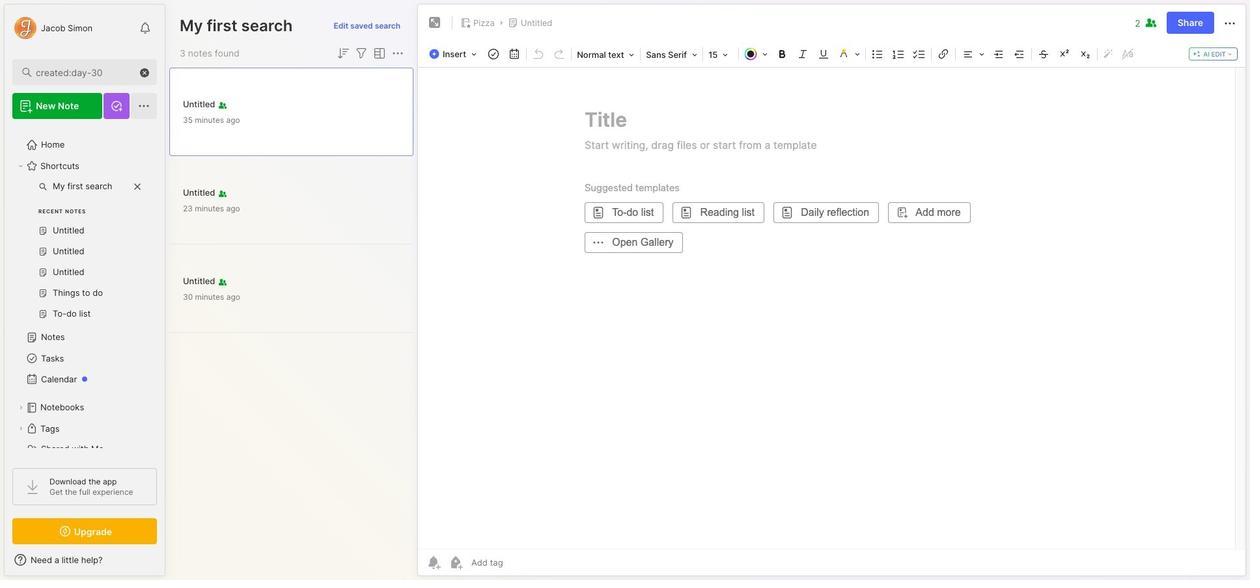 Task type: locate. For each thing, give the bounding box(es) containing it.
group inside tree
[[12, 176, 149, 333]]

group
[[12, 176, 149, 333]]

Highlight field
[[834, 45, 864, 63]]

tree inside the main element
[[5, 127, 165, 489]]

strikethrough image
[[1035, 45, 1053, 63]]

outdent image
[[1011, 45, 1029, 63]]

Font family field
[[642, 46, 701, 64]]

Note Editor text field
[[418, 67, 1245, 549]]

add a reminder image
[[426, 555, 441, 571]]

expand notebooks image
[[17, 404, 25, 412]]

task image
[[484, 45, 503, 63]]

Heading level field
[[573, 46, 639, 64]]

bold image
[[773, 45, 791, 63]]

underline image
[[815, 45, 833, 63]]

main element
[[0, 0, 169, 581]]

None search field
[[36, 64, 145, 80]]

more actions image
[[1222, 16, 1238, 31]]

tree
[[5, 127, 165, 489]]

Font color field
[[740, 45, 772, 63]]

View options field
[[369, 46, 387, 61]]



Task type: vqa. For each thing, say whether or not it's contained in the screenshot.
Heading level field
yes



Task type: describe. For each thing, give the bounding box(es) containing it.
insert link image
[[934, 45, 953, 63]]

Add tag field
[[470, 557, 568, 569]]

Insert field
[[426, 45, 483, 63]]

add tag image
[[448, 555, 464, 571]]

expand tags image
[[17, 425, 25, 433]]

none search field inside the main element
[[36, 64, 145, 80]]

WHAT'S NEW field
[[5, 550, 165, 571]]

Font size field
[[705, 46, 737, 64]]

click to collapse image
[[164, 557, 174, 572]]

indent image
[[990, 45, 1008, 63]]

Search text field
[[36, 66, 145, 79]]

note window element
[[417, 4, 1246, 580]]

numbered list image
[[889, 45, 908, 63]]

Add filters field
[[354, 46, 369, 61]]

checklist image
[[910, 45, 928, 63]]

subscript image
[[1076, 45, 1094, 63]]

add filters image
[[354, 46, 369, 61]]

italic image
[[794, 45, 812, 63]]

Alignment field
[[957, 45, 988, 63]]

Sort options field
[[335, 46, 351, 61]]

bulleted list image
[[869, 45, 887, 63]]

expand note image
[[427, 15, 443, 31]]

calendar event image
[[505, 45, 524, 63]]

More options field
[[390, 46, 406, 61]]

superscript image
[[1055, 45, 1074, 63]]

More actions field
[[1222, 14, 1238, 31]]

Account field
[[12, 15, 93, 41]]



